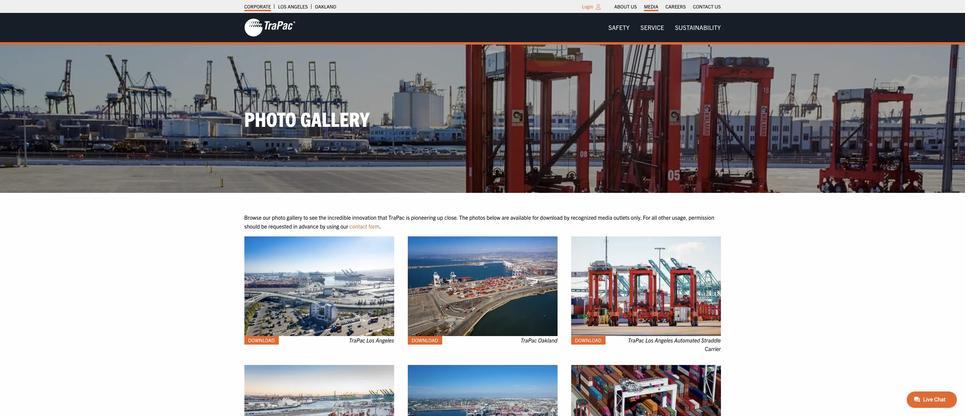 Task type: locate. For each thing, give the bounding box(es) containing it.
be
[[261, 223, 267, 230]]

0 vertical spatial oakland
[[315, 3, 337, 10]]

browse
[[244, 214, 262, 221]]

by right download
[[564, 214, 570, 221]]

our up be
[[263, 214, 271, 221]]

for
[[533, 214, 539, 221]]

trapac for trapac los angeles
[[349, 337, 365, 344]]

our down incredible
[[341, 223, 348, 230]]

close.
[[445, 214, 458, 221]]

angeles inside trapac los angeles automated straddle carrier
[[655, 337, 674, 344]]

0 horizontal spatial us
[[631, 3, 637, 10]]

media link
[[645, 2, 659, 11]]

angeles inside 'link'
[[288, 3, 308, 10]]

2 horizontal spatial angeles
[[655, 337, 674, 344]]

menu bar containing safety
[[603, 21, 727, 34]]

3 download from the left
[[576, 338, 602, 344]]

2 horizontal spatial download
[[576, 338, 602, 344]]

by down the
[[320, 223, 326, 230]]

innovation
[[352, 214, 377, 221]]

the
[[460, 214, 468, 221]]

tab panel
[[238, 237, 728, 417]]

1 horizontal spatial us
[[715, 3, 721, 10]]

0 horizontal spatial angeles
[[288, 3, 308, 10]]

trapac los angeles automated stacking crane image
[[572, 366, 721, 417]]

.
[[380, 223, 381, 230]]

1 horizontal spatial download
[[412, 338, 439, 344]]

menu bar up service
[[611, 2, 725, 11]]

careers
[[666, 3, 686, 10]]

trapac inside browse our photo gallery to see the incredible innovation that trapac is pioneering up close. the photos below are available for download by recognized media outlets only. for all other usage, permission should be requested in advance by using our
[[389, 214, 405, 221]]

0 horizontal spatial los
[[278, 3, 287, 10]]

0 horizontal spatial by
[[320, 223, 326, 230]]

requested
[[269, 223, 292, 230]]

carrier
[[705, 346, 721, 353]]

using
[[327, 223, 339, 230]]

1 download from the left
[[248, 338, 275, 344]]

download link for trapac oakland
[[408, 337, 443, 345]]

1 vertical spatial by
[[320, 223, 326, 230]]

safety
[[609, 24, 630, 31]]

0 vertical spatial our
[[263, 214, 271, 221]]

download for trapac los angeles
[[248, 338, 275, 344]]

media
[[645, 3, 659, 10]]

tab panel containing trapac los angeles
[[238, 237, 728, 417]]

2 download from the left
[[412, 338, 439, 344]]

1 horizontal spatial los
[[367, 337, 375, 344]]

photo
[[272, 214, 286, 221]]

the
[[319, 214, 327, 221]]

download for trapac los angeles automated straddle carrier
[[576, 338, 602, 344]]

in
[[293, 223, 298, 230]]

los inside trapac los angeles automated straddle carrier
[[646, 337, 654, 344]]

los
[[278, 3, 287, 10], [367, 337, 375, 344], [646, 337, 654, 344]]

3 download link from the left
[[572, 337, 606, 345]]

2 us from the left
[[715, 3, 721, 10]]

contact form .
[[350, 223, 381, 230]]

1 vertical spatial oakland
[[539, 337, 558, 344]]

to
[[304, 214, 308, 221]]

corporate link
[[244, 2, 271, 11]]

0 vertical spatial menu bar
[[611, 2, 725, 11]]

main content
[[238, 214, 966, 417]]

0 horizontal spatial download
[[248, 338, 275, 344]]

1 horizontal spatial angeles
[[376, 337, 394, 344]]

oakland
[[315, 3, 337, 10], [539, 337, 558, 344]]

see
[[310, 214, 318, 221]]

angeles
[[288, 3, 308, 10], [376, 337, 394, 344], [655, 337, 674, 344]]

download link
[[244, 337, 279, 345], [408, 337, 443, 345], [572, 337, 606, 345]]

outlets
[[614, 214, 630, 221]]

photos
[[470, 214, 486, 221]]

available
[[511, 214, 532, 221]]

1 horizontal spatial our
[[341, 223, 348, 230]]

2 download link from the left
[[408, 337, 443, 345]]

download link for trapac los angeles
[[244, 337, 279, 345]]

los inside 'link'
[[278, 3, 287, 10]]

trapac los angeles image
[[244, 237, 394, 337], [244, 366, 394, 417], [408, 366, 558, 417]]

1 vertical spatial menu bar
[[603, 21, 727, 34]]

us for about us
[[631, 3, 637, 10]]

trapac
[[389, 214, 405, 221], [349, 337, 365, 344], [521, 337, 537, 344], [629, 337, 645, 344]]

download
[[248, 338, 275, 344], [412, 338, 439, 344], [576, 338, 602, 344]]

should
[[244, 223, 260, 230]]

corporate
[[244, 3, 271, 10]]

media
[[598, 214, 613, 221]]

us
[[631, 3, 637, 10], [715, 3, 721, 10]]

1 horizontal spatial download link
[[408, 337, 443, 345]]

menu bar
[[611, 2, 725, 11], [603, 21, 727, 34]]

our
[[263, 214, 271, 221], [341, 223, 348, 230]]

trapac inside trapac los angeles automated straddle carrier
[[629, 337, 645, 344]]

by
[[564, 214, 570, 221], [320, 223, 326, 230]]

download
[[540, 214, 563, 221]]

us right contact at the top right of the page
[[715, 3, 721, 10]]

contact form link
[[350, 223, 380, 230]]

los angeles link
[[278, 2, 308, 11]]

1 horizontal spatial oakland
[[539, 337, 558, 344]]

0 horizontal spatial download link
[[244, 337, 279, 345]]

trapac oakland
[[521, 337, 558, 344]]

trapac for trapac los angeles automated straddle carrier
[[629, 337, 645, 344]]

below
[[487, 214, 501, 221]]

oakland inside main content
[[539, 337, 558, 344]]

trapac for trapac oakland
[[521, 337, 537, 344]]

1 horizontal spatial by
[[564, 214, 570, 221]]

los angeles
[[278, 3, 308, 10]]

permission
[[689, 214, 715, 221]]

us right about
[[631, 3, 637, 10]]

1 download link from the left
[[244, 337, 279, 345]]

2 horizontal spatial los
[[646, 337, 654, 344]]

recognized
[[571, 214, 597, 221]]

angeles for trapac los angeles
[[376, 337, 394, 344]]

menu bar down "careers" link
[[603, 21, 727, 34]]

1 us from the left
[[631, 3, 637, 10]]

2 horizontal spatial download link
[[572, 337, 606, 345]]



Task type: vqa. For each thing, say whether or not it's contained in the screenshot.
ANGELES related to TraPac Los Angeles Automated Straddle Carrier
yes



Task type: describe. For each thing, give the bounding box(es) containing it.
menu bar containing about us
[[611, 2, 725, 11]]

contact us link
[[694, 2, 721, 11]]

browse our photo gallery to see the incredible innovation that trapac is pioneering up close. the photos below are available for download by recognized media outlets only. for all other usage, permission should be requested in advance by using our
[[244, 214, 715, 230]]

light image
[[596, 4, 601, 10]]

contact
[[694, 3, 714, 10]]

download for trapac oakland
[[412, 338, 439, 344]]

download link for trapac los angeles automated straddle carrier
[[572, 337, 606, 345]]

is
[[406, 214, 410, 221]]

tab panel inside main content
[[238, 237, 728, 417]]

login
[[582, 3, 594, 10]]

about us link
[[615, 2, 637, 11]]

straddle
[[702, 337, 721, 344]]

about us
[[615, 3, 637, 10]]

gallery
[[287, 214, 302, 221]]

only.
[[631, 214, 642, 221]]

angeles for trapac los angeles automated straddle carrier
[[655, 337, 674, 344]]

service link
[[636, 21, 670, 34]]

automated
[[675, 337, 701, 344]]

trapac los angeles automated straddle carrier image
[[572, 237, 721, 337]]

contact us
[[694, 3, 721, 10]]

form
[[369, 223, 380, 230]]

us for contact us
[[715, 3, 721, 10]]

contact
[[350, 223, 368, 230]]

main content containing browse our photo gallery to see the incredible innovation that trapac is pioneering up close. the photos below are available for download by recognized media outlets only. for all other usage, permission should be requested in advance by using our
[[238, 214, 966, 417]]

about
[[615, 3, 630, 10]]

login link
[[582, 3, 594, 10]]

trapac los angeles automated straddle carrier
[[629, 337, 721, 353]]

sustainability link
[[670, 21, 727, 34]]

photo gallery
[[244, 106, 370, 131]]

that
[[378, 214, 387, 221]]

oakland link
[[315, 2, 337, 11]]

los for trapac los angeles automated straddle carrier
[[646, 337, 654, 344]]

0 vertical spatial by
[[564, 214, 570, 221]]

careers link
[[666, 2, 686, 11]]

los for trapac los angeles
[[367, 337, 375, 344]]

safety link
[[603, 21, 636, 34]]

trapac los angeles
[[349, 337, 394, 344]]

1 vertical spatial our
[[341, 223, 348, 230]]

incredible
[[328, 214, 351, 221]]

0 horizontal spatial our
[[263, 214, 271, 221]]

service
[[641, 24, 665, 31]]

sustainability
[[676, 24, 721, 31]]

other
[[659, 214, 671, 221]]

photo
[[244, 106, 297, 131]]

advance
[[299, 223, 319, 230]]

usage,
[[672, 214, 688, 221]]

all
[[652, 214, 658, 221]]

pioneering
[[411, 214, 436, 221]]

trapac oakland image
[[408, 237, 558, 337]]

gallery
[[301, 106, 370, 131]]

corporate image
[[244, 18, 296, 37]]

for
[[643, 214, 651, 221]]

0 horizontal spatial oakland
[[315, 3, 337, 10]]

are
[[502, 214, 510, 221]]

up
[[437, 214, 444, 221]]



